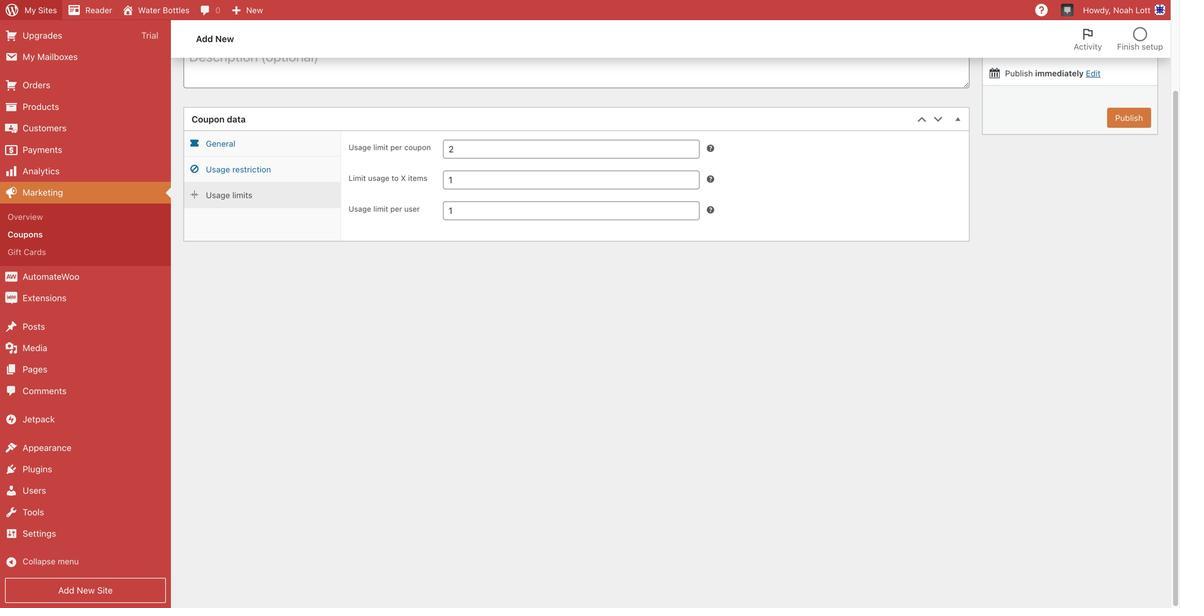 Task type: describe. For each thing, give the bounding box(es) containing it.
tools
[[23, 507, 44, 518]]

payments link
[[0, 139, 171, 161]]

data
[[227, 114, 246, 124]]

setup
[[1142, 42, 1164, 51]]

items
[[408, 174, 428, 183]]

gift cards link
[[0, 243, 171, 261]]

plugins link
[[0, 459, 171, 480]]

limit
[[349, 174, 366, 183]]

limits
[[232, 191, 253, 200]]

gift cards
[[8, 248, 46, 257]]

finish
[[1118, 42, 1140, 51]]

collapse
[[23, 557, 56, 566]]

Usage limit per coupon number field
[[443, 140, 700, 159]]

finish setup
[[1118, 42, 1164, 51]]

reader
[[85, 5, 112, 15]]

pages
[[23, 364, 47, 375]]

add for add new
[[196, 34, 213, 44]]

add new
[[196, 34, 234, 44]]

coupon data
[[192, 114, 246, 124]]

Coupon code text field
[[184, 0, 970, 17]]

how many times this coupon can be used before it is void. image
[[706, 143, 716, 153]]

tools link
[[0, 502, 171, 523]]

lott
[[1136, 5, 1151, 15]]

per for user
[[391, 205, 402, 214]]

0
[[215, 5, 220, 15]]

tab list containing activity
[[1067, 20, 1171, 58]]

products
[[23, 101, 59, 112]]

general link
[[184, 131, 341, 157]]

coupon
[[192, 114, 225, 124]]

add new site
[[58, 585, 113, 596]]

users
[[23, 486, 46, 496]]

customers link
[[0, 118, 171, 139]]

usage for usage limit per coupon
[[349, 143, 371, 152]]

my for my sites
[[25, 5, 36, 15]]

jetpack link
[[0, 409, 171, 430]]

posts link
[[0, 316, 171, 338]]

analytics
[[23, 166, 60, 176]]

media
[[23, 343, 47, 353]]

my for my home
[[23, 9, 35, 19]]

site
[[97, 585, 113, 596]]

home
[[37, 9, 61, 19]]

0 horizontal spatial edit
[[1069, 47, 1083, 57]]

marketing link
[[0, 182, 171, 204]]

limit usage to x items
[[349, 174, 428, 183]]

0 link
[[195, 0, 226, 20]]

new inside toolbar navigation
[[246, 5, 263, 15]]

my mailboxes
[[23, 52, 78, 62]]

user
[[404, 205, 420, 214]]

products link
[[0, 96, 171, 118]]

gift
[[8, 248, 21, 257]]

add new site link
[[5, 578, 166, 603]]

orders
[[23, 80, 50, 90]]

my sites
[[25, 5, 57, 15]]

Usage limit per user number field
[[443, 202, 700, 220]]

notification image
[[1063, 4, 1073, 14]]

add for add new site
[[58, 585, 74, 596]]

coupons link
[[0, 226, 171, 243]]

marketing
[[23, 187, 63, 198]]

usage restriction
[[206, 165, 271, 174]]

my home link
[[0, 3, 171, 25]]

menu
[[58, 557, 79, 566]]

usage for usage restriction
[[206, 165, 230, 174]]

overview
[[8, 212, 43, 221]]

sites
[[38, 5, 57, 15]]

bottles
[[163, 5, 190, 15]]

noah
[[1114, 5, 1134, 15]]

coupon
[[404, 143, 431, 152]]

reader link
[[62, 0, 117, 20]]

to
[[392, 174, 399, 183]]

usage limit per user
[[349, 205, 420, 214]]



Task type: locate. For each thing, give the bounding box(es) containing it.
my for my mailboxes
[[23, 52, 35, 62]]

1 limit from the top
[[373, 143, 388, 152]]

1 vertical spatial add
[[58, 585, 74, 596]]

0 vertical spatial edit button
[[1069, 47, 1083, 57]]

0 vertical spatial new
[[246, 5, 263, 15]]

overview link
[[0, 208, 171, 226]]

analytics link
[[0, 161, 171, 182]]

2 vertical spatial new
[[77, 585, 95, 596]]

orders link
[[0, 75, 171, 96]]

1 vertical spatial edit button
[[1086, 68, 1101, 78]]

1 horizontal spatial add
[[196, 34, 213, 44]]

my mailboxes link
[[0, 46, 171, 68]]

collapse menu button
[[0, 552, 171, 573]]

new left 'site'
[[77, 585, 95, 596]]

usage limits link
[[184, 183, 341, 209]]

edit button up immediately
[[1069, 47, 1083, 57]]

limit down usage
[[373, 205, 388, 214]]

edit
[[1069, 47, 1083, 57], [1086, 68, 1101, 78]]

automatewoo
[[23, 272, 80, 282]]

None submit
[[1108, 108, 1152, 128]]

comments link
[[0, 381, 171, 402]]

add down 'menu'
[[58, 585, 74, 596]]

finish setup button
[[1110, 20, 1171, 58]]

upgrades
[[23, 30, 62, 40]]

0 vertical spatial edit
[[1069, 47, 1083, 57]]

2 limit from the top
[[373, 205, 388, 214]]

1 vertical spatial edit
[[1086, 68, 1101, 78]]

activity
[[1074, 42, 1103, 51]]

usage down limit
[[349, 205, 371, 214]]

water bottles
[[138, 5, 190, 15]]

my home
[[23, 9, 61, 19]]

limit
[[373, 143, 388, 152], [373, 205, 388, 214]]

new
[[246, 5, 263, 15], [215, 34, 234, 44], [77, 585, 95, 596]]

0 horizontal spatial add
[[58, 585, 74, 596]]

usage for usage limits
[[206, 191, 230, 200]]

add
[[196, 34, 213, 44], [58, 585, 74, 596]]

water bottles link
[[117, 0, 195, 20]]

my sites link
[[0, 0, 62, 20]]

per left the user
[[391, 205, 402, 214]]

jetpack
[[23, 414, 55, 425]]

extensions link
[[0, 288, 171, 309]]

2 horizontal spatial new
[[246, 5, 263, 15]]

0 vertical spatial per
[[391, 143, 402, 152]]

mailboxes
[[37, 52, 78, 62]]

0 horizontal spatial edit button
[[1069, 47, 1083, 57]]

1 horizontal spatial edit
[[1086, 68, 1101, 78]]

customers
[[23, 123, 67, 133]]

my inside toolbar navigation
[[25, 5, 36, 15]]

appearance link
[[0, 437, 171, 459]]

cards
[[24, 248, 46, 257]]

new right 0
[[246, 5, 263, 15]]

usage left limits
[[206, 191, 230, 200]]

publish
[[1006, 68, 1033, 78]]

usage up limit
[[349, 143, 371, 152]]

0 vertical spatial limit
[[373, 143, 388, 152]]

comments
[[23, 386, 67, 396]]

how many times this coupon can be used by an individual user. uses billing email for guests, and user id for logged in users. image
[[706, 205, 716, 215]]

howdy, noah lott
[[1084, 5, 1151, 15]]

limit up usage
[[373, 143, 388, 152]]

posts
[[23, 321, 45, 332]]

per for coupon
[[391, 143, 402, 152]]

per left coupon
[[391, 143, 402, 152]]

activity button
[[1067, 20, 1110, 58]]

plugins
[[23, 464, 52, 475]]

appearance
[[23, 443, 72, 453]]

restriction
[[232, 165, 271, 174]]

general
[[206, 139, 236, 148]]

usage down general
[[206, 165, 230, 174]]

immediately
[[1036, 68, 1084, 78]]

water
[[138, 5, 161, 15]]

edit down activity
[[1086, 68, 1101, 78]]

usage limit per coupon
[[349, 143, 431, 152]]

trial
[[141, 30, 158, 40]]

usage restriction link
[[184, 157, 341, 183]]

usage
[[349, 143, 371, 152], [206, 165, 230, 174], [206, 191, 230, 200], [349, 205, 371, 214]]

1 vertical spatial new
[[215, 34, 234, 44]]

settings link
[[0, 523, 171, 545]]

1 horizontal spatial edit button
[[1086, 68, 1101, 78]]

users link
[[0, 480, 171, 502]]

edit up immediately
[[1069, 47, 1083, 57]]

Limit usage to X items number field
[[443, 171, 700, 190]]

1 vertical spatial limit
[[373, 205, 388, 214]]

howdy,
[[1084, 5, 1111, 15]]

collapse menu
[[23, 557, 79, 566]]

publish immediately edit
[[1003, 68, 1101, 78]]

edit button
[[1069, 47, 1083, 57], [1086, 68, 1101, 78]]

edit button down activity
[[1086, 68, 1101, 78]]

x
[[401, 174, 406, 183]]

Description (optional) text field
[[184, 44, 970, 88]]

extensions
[[23, 293, 67, 303]]

new down 0
[[215, 34, 234, 44]]

new link
[[226, 0, 268, 20]]

the maximum number of individual items this coupon can apply to when using product discounts. leave blank to apply to all qualifying items in cart. image
[[706, 174, 716, 184]]

new for add new
[[215, 34, 234, 44]]

pages link
[[0, 359, 171, 381]]

2 per from the top
[[391, 205, 402, 214]]

0 vertical spatial add
[[196, 34, 213, 44]]

new for add new site
[[77, 585, 95, 596]]

settings
[[23, 529, 56, 539]]

my
[[25, 5, 36, 15], [23, 9, 35, 19], [23, 52, 35, 62]]

1 vertical spatial per
[[391, 205, 402, 214]]

1 per from the top
[[391, 143, 402, 152]]

limit for coupon
[[373, 143, 388, 152]]

automatewoo link
[[0, 266, 171, 288]]

limit for user
[[373, 205, 388, 214]]

tab list
[[1067, 20, 1171, 58]]

usage limits
[[206, 191, 253, 200]]

0 horizontal spatial new
[[77, 585, 95, 596]]

toolbar navigation
[[0, 0, 1171, 23]]

usage for usage limit per user
[[349, 205, 371, 214]]

add down 0 link
[[196, 34, 213, 44]]

coupons
[[8, 230, 43, 239]]

usage
[[368, 174, 390, 183]]

1 horizontal spatial new
[[215, 34, 234, 44]]



Task type: vqa. For each thing, say whether or not it's contained in the screenshot.
STATUS:
no



